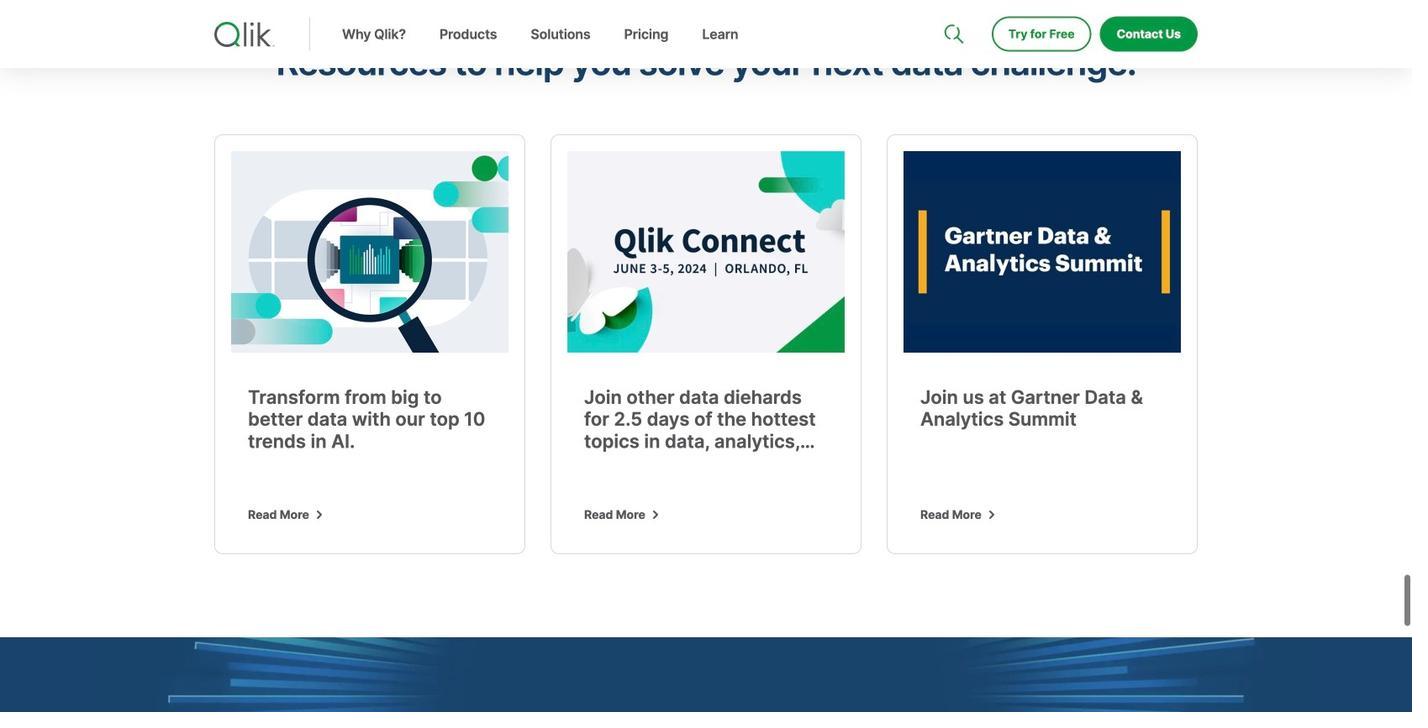 Task type: locate. For each thing, give the bounding box(es) containing it.
support image
[[946, 0, 959, 13]]

gartner data & analytics summit image
[[904, 151, 1181, 353]]

qlik image
[[214, 22, 275, 47]]



Task type: describe. For each thing, give the bounding box(es) containing it.
qlik connect resource thumbnail image image
[[567, 151, 845, 353]]

login image
[[1144, 0, 1158, 13]]

bridging the trust gap in generative ai resource thumbnail image image
[[231, 151, 509, 353]]



